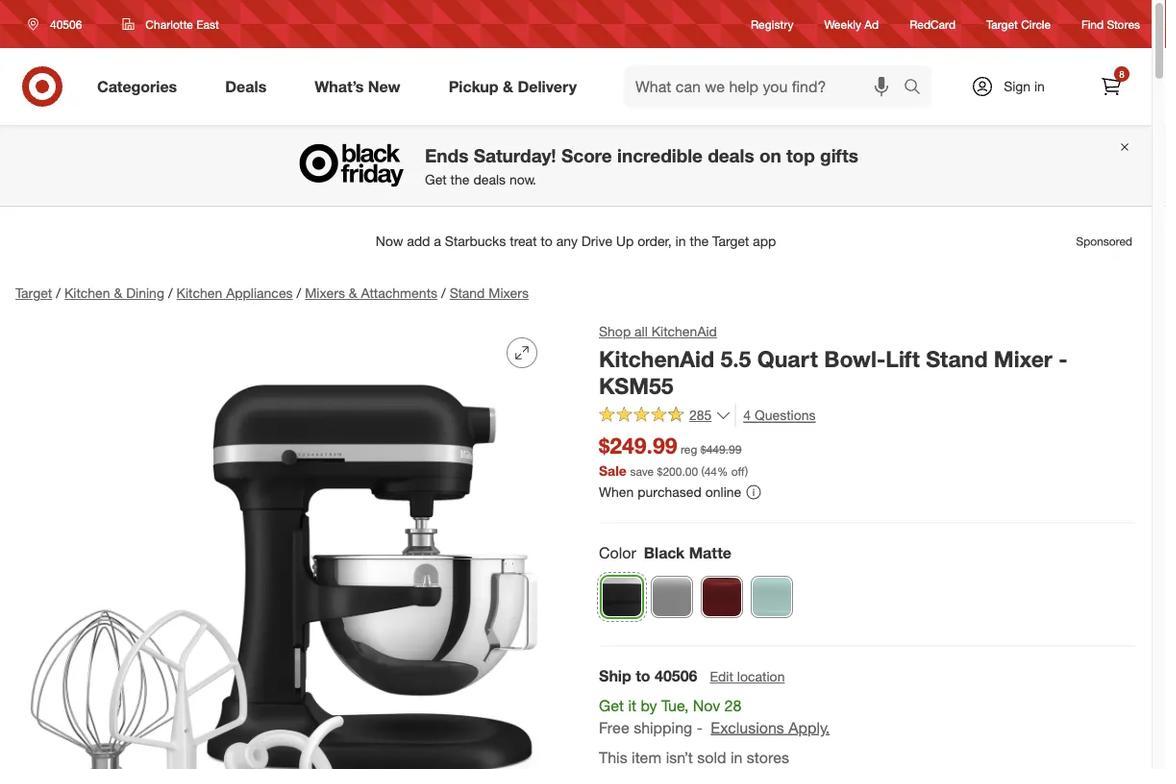 Task type: describe. For each thing, give the bounding box(es) containing it.
color
[[599, 544, 636, 563]]

advertisement region
[[0, 218, 1152, 264]]

charlotte east button
[[110, 7, 232, 41]]

)
[[745, 465, 748, 479]]

questions
[[755, 407, 816, 424]]

$449.99
[[701, 442, 742, 457]]

isn't
[[666, 748, 693, 767]]

target circle
[[987, 17, 1051, 31]]

44
[[705, 465, 718, 479]]

it
[[628, 697, 637, 715]]

What can we help you find? suggestions appear below search field
[[624, 65, 909, 108]]

40506 inside dropdown button
[[50, 17, 82, 31]]

search
[[895, 79, 942, 98]]

shipping
[[634, 719, 693, 737]]

$
[[657, 465, 663, 479]]

score
[[562, 144, 612, 166]]

redcard
[[910, 17, 956, 31]]

get inside get it by tue, nov 28 free shipping - exclusions apply.
[[599, 697, 624, 715]]

3 / from the left
[[297, 285, 301, 302]]

pickup & delivery
[[449, 77, 577, 96]]

target for target circle
[[987, 17, 1018, 31]]

find
[[1082, 17, 1104, 31]]

stores
[[747, 748, 790, 767]]

this
[[599, 748, 628, 767]]

this item isn't sold in stores
[[599, 748, 790, 767]]

sign in
[[1004, 78, 1045, 95]]

2 horizontal spatial &
[[503, 77, 514, 96]]

new
[[368, 77, 401, 96]]

sold
[[698, 748, 727, 767]]

shop all kitchenaid kitchenaid 5.5 quart bowl-lift stand mixer - ksm55
[[599, 323, 1068, 400]]

mixers & attachments link
[[305, 285, 438, 302]]

black matte image
[[602, 577, 642, 617]]

0 vertical spatial kitchenaid
[[652, 323, 717, 340]]

exclusions
[[711, 719, 785, 737]]

location
[[737, 668, 785, 685]]

deals
[[225, 77, 267, 96]]

8 link
[[1091, 65, 1133, 108]]

target / kitchen & dining / kitchen appliances / mixers & attachments / stand mixers
[[15, 285, 529, 302]]

0 vertical spatial stand
[[450, 285, 485, 302]]

saturday!
[[474, 144, 557, 166]]

sign
[[1004, 78, 1031, 95]]

attachments
[[361, 285, 438, 302]]

deals link
[[209, 65, 291, 108]]

1 vertical spatial deals
[[474, 171, 506, 188]]

find stores link
[[1082, 16, 1141, 32]]

%
[[718, 465, 728, 479]]

empire red image
[[702, 577, 742, 617]]

purchased
[[638, 484, 702, 501]]

gifts
[[820, 144, 859, 166]]

the
[[451, 171, 470, 188]]

edit location
[[710, 668, 785, 685]]

stand inside shop all kitchenaid kitchenaid 5.5 quart bowl-lift stand mixer - ksm55
[[926, 345, 988, 372]]

apply.
[[789, 719, 830, 737]]

exclusions apply. link
[[711, 719, 830, 737]]

what's new
[[315, 77, 401, 96]]

incredible
[[617, 144, 703, 166]]

weekly
[[825, 17, 862, 31]]

east
[[196, 17, 219, 31]]

0 vertical spatial in
[[1035, 78, 1045, 95]]

2 kitchen from the left
[[177, 285, 222, 302]]

kitchenaid 5.5 quart bowl-lift stand mixer - ksm55, 1 of 10 image
[[15, 322, 553, 769]]

sale
[[599, 463, 627, 480]]

matte
[[689, 544, 732, 563]]

edit
[[710, 668, 734, 685]]

contour silver image
[[652, 577, 692, 617]]

to
[[636, 667, 651, 686]]

now.
[[510, 171, 537, 188]]

pickup & delivery link
[[432, 65, 601, 108]]

stores
[[1107, 17, 1141, 31]]

$249.99
[[599, 432, 678, 459]]

target for target / kitchen & dining / kitchen appliances / mixers & attachments / stand mixers
[[15, 285, 52, 302]]

save
[[631, 465, 654, 479]]

1 vertical spatial kitchenaid
[[599, 345, 715, 372]]

sign in link
[[955, 65, 1075, 108]]

by
[[641, 697, 657, 715]]

1 kitchen from the left
[[64, 285, 110, 302]]



Task type: vqa. For each thing, say whether or not it's contained in the screenshot.
1 inside 1 Some Restrictions Apply. See Below For Redcard Benefits And Program Rules. 2 See Below For Credit Card Rates And Fees. See Below For Debit Card Agreement And Fees.
no



Task type: locate. For each thing, give the bounding box(es) containing it.
-
[[1059, 345, 1068, 372], [697, 719, 703, 737]]

1 vertical spatial 40506
[[655, 667, 698, 686]]

0 horizontal spatial kitchen
[[64, 285, 110, 302]]

categories
[[97, 77, 177, 96]]

edit location button
[[709, 666, 786, 688]]

mixers
[[305, 285, 345, 302], [489, 285, 529, 302]]

categories link
[[81, 65, 201, 108]]

4 / from the left
[[442, 285, 446, 302]]

0 horizontal spatial -
[[697, 719, 703, 737]]

kitchen & dining link
[[64, 285, 164, 302]]

0 vertical spatial target
[[987, 17, 1018, 31]]

kitchenaid down all
[[599, 345, 715, 372]]

ksm55
[[599, 373, 674, 400]]

0 vertical spatial deals
[[708, 144, 755, 166]]

1 horizontal spatial stand
[[926, 345, 988, 372]]

1 vertical spatial in
[[731, 748, 743, 767]]

1 horizontal spatial target
[[987, 17, 1018, 31]]

weekly ad
[[825, 17, 879, 31]]

& left attachments
[[349, 285, 357, 302]]

bowl-
[[825, 345, 886, 372]]

0 horizontal spatial mixers
[[305, 285, 345, 302]]

- inside shop all kitchenaid kitchenaid 5.5 quart bowl-lift stand mixer - ksm55
[[1059, 345, 1068, 372]]

ad
[[865, 17, 879, 31]]

search button
[[895, 65, 942, 112]]

deals
[[708, 144, 755, 166], [474, 171, 506, 188]]

top
[[787, 144, 815, 166]]

in right the sign
[[1035, 78, 1045, 95]]

target left kitchen & dining link
[[15, 285, 52, 302]]

0 horizontal spatial 40506
[[50, 17, 82, 31]]

0 horizontal spatial deals
[[474, 171, 506, 188]]

kitchen right 'target' link on the top
[[64, 285, 110, 302]]

mixer
[[994, 345, 1053, 372]]

40506 button
[[15, 7, 102, 41]]

charlotte
[[146, 17, 193, 31]]

/
[[56, 285, 61, 302], [168, 285, 173, 302], [297, 285, 301, 302], [442, 285, 446, 302]]

circle
[[1022, 17, 1051, 31]]

quart
[[758, 345, 818, 372]]

kitchen appliances link
[[177, 285, 293, 302]]

weekly ad link
[[825, 16, 879, 32]]

target link
[[15, 285, 52, 302]]

ice image
[[752, 577, 793, 617]]

285
[[690, 407, 712, 424]]

charlotte east
[[146, 17, 219, 31]]

item
[[632, 748, 662, 767]]

1 horizontal spatial kitchen
[[177, 285, 222, 302]]

nov
[[693, 697, 721, 715]]

4 questions link
[[735, 404, 816, 426]]

40506
[[50, 17, 82, 31], [655, 667, 698, 686]]

stand
[[450, 285, 485, 302], [926, 345, 988, 372]]

1 vertical spatial -
[[697, 719, 703, 737]]

registry link
[[751, 16, 794, 32]]

& left the "dining"
[[114, 285, 122, 302]]

$249.99 reg $449.99 sale save $ 200.00 ( 44 % off )
[[599, 432, 748, 480]]

lift
[[886, 345, 920, 372]]

0 horizontal spatial in
[[731, 748, 743, 767]]

target
[[987, 17, 1018, 31], [15, 285, 52, 302]]

redcard link
[[910, 16, 956, 32]]

what's new link
[[298, 65, 425, 108]]

1 horizontal spatial in
[[1035, 78, 1045, 95]]

& right pickup
[[503, 77, 514, 96]]

dining
[[126, 285, 164, 302]]

kitchenaid
[[652, 323, 717, 340], [599, 345, 715, 372]]

mixers right appliances
[[305, 285, 345, 302]]

/ right the "dining"
[[168, 285, 173, 302]]

1 horizontal spatial get
[[599, 697, 624, 715]]

get it by tue, nov 28 free shipping - exclusions apply.
[[599, 697, 830, 737]]

4 questions
[[744, 407, 816, 424]]

/ right appliances
[[297, 285, 301, 302]]

mixers down advertisement region
[[489, 285, 529, 302]]

registry
[[751, 17, 794, 31]]

in right the sold
[[731, 748, 743, 767]]

deals left on
[[708, 144, 755, 166]]

285 link
[[599, 404, 731, 428]]

1 horizontal spatial -
[[1059, 345, 1068, 372]]

1 horizontal spatial deals
[[708, 144, 755, 166]]

stand right attachments
[[450, 285, 485, 302]]

get inside the ends saturday! score incredible deals on top gifts get the deals now.
[[425, 171, 447, 188]]

free
[[599, 719, 630, 737]]

(
[[702, 465, 705, 479]]

/ right 'target' link on the top
[[56, 285, 61, 302]]

delivery
[[518, 77, 577, 96]]

0 vertical spatial -
[[1059, 345, 1068, 372]]

deals right 'the'
[[474, 171, 506, 188]]

1 horizontal spatial 40506
[[655, 667, 698, 686]]

target circle link
[[987, 16, 1051, 32]]

5.5
[[721, 345, 751, 372]]

- inside get it by tue, nov 28 free shipping - exclusions apply.
[[697, 719, 703, 737]]

get left 'the'
[[425, 171, 447, 188]]

stand right lift
[[926, 345, 988, 372]]

/ right attachments
[[442, 285, 446, 302]]

stand mixers link
[[450, 285, 529, 302]]

when purchased online
[[599, 484, 742, 501]]

ship
[[599, 667, 632, 686]]

&
[[503, 77, 514, 96], [114, 285, 122, 302], [349, 285, 357, 302]]

0 vertical spatial 40506
[[50, 17, 82, 31]]

0 horizontal spatial stand
[[450, 285, 485, 302]]

ship to 40506
[[599, 667, 698, 686]]

1 vertical spatial target
[[15, 285, 52, 302]]

0 horizontal spatial target
[[15, 285, 52, 302]]

what's
[[315, 77, 364, 96]]

- down the nov
[[697, 719, 703, 737]]

1 vertical spatial get
[[599, 697, 624, 715]]

0 vertical spatial get
[[425, 171, 447, 188]]

1 mixers from the left
[[305, 285, 345, 302]]

ends
[[425, 144, 469, 166]]

pickup
[[449, 77, 499, 96]]

reg
[[681, 442, 698, 457]]

target left circle
[[987, 17, 1018, 31]]

ends saturday! score incredible deals on top gifts get the deals now.
[[425, 144, 859, 188]]

black
[[644, 544, 685, 563]]

online
[[706, 484, 742, 501]]

0 horizontal spatial get
[[425, 171, 447, 188]]

all
[[635, 323, 648, 340]]

- right mixer
[[1059, 345, 1068, 372]]

on
[[760, 144, 782, 166]]

kitchenaid right all
[[652, 323, 717, 340]]

2 / from the left
[[168, 285, 173, 302]]

1 / from the left
[[56, 285, 61, 302]]

1 vertical spatial stand
[[926, 345, 988, 372]]

1 horizontal spatial &
[[349, 285, 357, 302]]

28
[[725, 697, 742, 715]]

get left it
[[599, 697, 624, 715]]

kitchen right the "dining"
[[177, 285, 222, 302]]

2 mixers from the left
[[489, 285, 529, 302]]

200.00
[[663, 465, 698, 479]]

0 horizontal spatial &
[[114, 285, 122, 302]]

1 horizontal spatial mixers
[[489, 285, 529, 302]]



